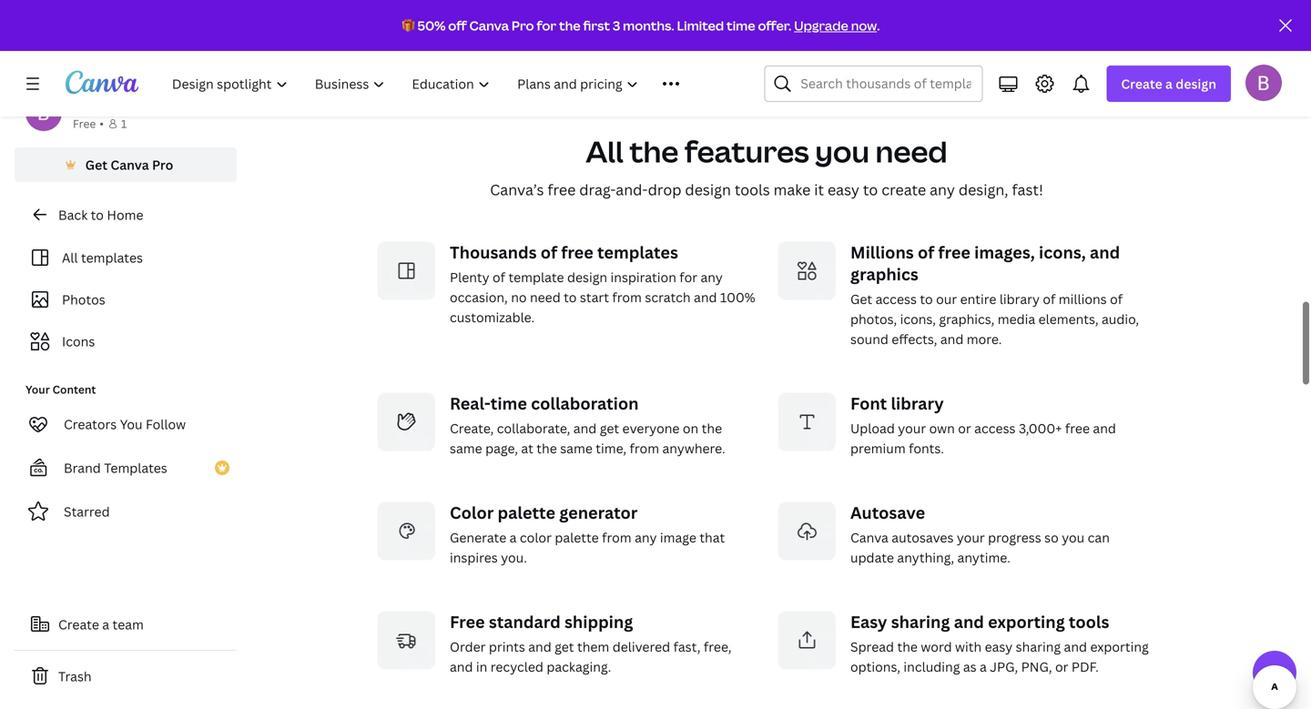 Task type: vqa. For each thing, say whether or not it's contained in the screenshot.


Task type: locate. For each thing, give the bounding box(es) containing it.
icons, up millions
[[1039, 241, 1086, 264]]

images,
[[975, 241, 1035, 264]]

from inside real-time collaboration create, collaborate, and get everyone on the same page, at the same time, from anywhere.
[[630, 440, 659, 457]]

premium
[[851, 440, 906, 457]]

1 horizontal spatial get
[[851, 291, 873, 308]]

1 horizontal spatial design
[[685, 180, 731, 200]]

get inside free standard shipping order prints and get them delivered fast, free, and in recycled packaging.
[[555, 639, 574, 656]]

for left first
[[537, 17, 557, 34]]

you right so
[[1062, 529, 1085, 547]]

0 vertical spatial library
[[1000, 291, 1040, 308]]

your inside autosave canva autosaves your progress so you can update anything, anytime.
[[957, 529, 985, 547]]

0 horizontal spatial library
[[891, 393, 944, 415]]

any right create
[[930, 180, 955, 200]]

you inside all the features you need canva's free drag-and-drop design tools make it easy to create any design, fast!
[[815, 132, 870, 171]]

get inside millions of free images, icons, and graphics get access to our entire library of millions of photos, icons, graphics, media elements, audio, sound effects, and more.
[[851, 291, 873, 308]]

elements,
[[1039, 311, 1099, 328]]

can
[[1088, 529, 1110, 547]]

or right own
[[958, 420, 971, 437]]

need inside thousands of free templates plenty of template design inspiration for any occasion, no need to start from scratch and 100% customizable.
[[530, 289, 561, 306]]

3,000+
[[1019, 420, 1062, 437]]

50%
[[418, 17, 446, 34]]

your for font
[[898, 420, 926, 437]]

icons
[[62, 333, 95, 350]]

or left 'pdf.'
[[1055, 659, 1069, 676]]

any inside color palette generator generate a color palette from any image that inspires you.
[[635, 529, 657, 547]]

icons, up 'effects,'
[[900, 311, 936, 328]]

easy up jpg, at the bottom of page
[[985, 639, 1013, 656]]

easy inside all the features you need canva's free drag-and-drop design tools make it easy to create any design, fast!
[[828, 180, 860, 200]]

get down the •
[[85, 156, 108, 173]]

0 horizontal spatial time
[[491, 393, 527, 415]]

templates inside "all templates" link
[[81, 249, 143, 266]]

create inside button
[[58, 616, 99, 633]]

1 horizontal spatial your
[[957, 529, 985, 547]]

1 vertical spatial time
[[491, 393, 527, 415]]

1 vertical spatial get
[[851, 291, 873, 308]]

0 horizontal spatial create
[[58, 616, 99, 633]]

2 same from the left
[[560, 440, 593, 457]]

0 horizontal spatial your
[[898, 420, 926, 437]]

easy inside the easy sharing and exporting tools spread the word with easy sharing and exporting options, including as a jpg, png, or pdf.
[[985, 639, 1013, 656]]

team
[[112, 616, 144, 633]]

tools up 'pdf.'
[[1069, 611, 1110, 634]]

1 vertical spatial you
[[1062, 529, 1085, 547]]

0 horizontal spatial templates
[[81, 249, 143, 266]]

library
[[1000, 291, 1040, 308], [891, 393, 944, 415]]

0 vertical spatial for
[[537, 17, 557, 34]]

get
[[600, 420, 619, 437], [555, 639, 574, 656]]

create inside dropdown button
[[1121, 75, 1163, 92]]

on
[[683, 420, 699, 437]]

time left offer. on the top right
[[727, 17, 756, 34]]

from for collaboration
[[630, 440, 659, 457]]

from down everyone
[[630, 440, 659, 457]]

and right 3,000+
[[1093, 420, 1116, 437]]

1 horizontal spatial need
[[876, 132, 948, 171]]

0 vertical spatial need
[[876, 132, 948, 171]]

0 horizontal spatial free
[[73, 116, 96, 131]]

1 horizontal spatial access
[[975, 420, 1016, 437]]

and-
[[616, 180, 648, 200]]

to left our
[[920, 291, 933, 308]]

1 vertical spatial icons,
[[900, 311, 936, 328]]

1 horizontal spatial any
[[701, 269, 723, 286]]

need up create
[[876, 132, 948, 171]]

free inside free standard shipping order prints and get them delivered fast, free, and in recycled packaging.
[[450, 611, 485, 634]]

design left bob builder icon
[[1176, 75, 1217, 92]]

any
[[930, 180, 955, 200], [701, 269, 723, 286], [635, 529, 657, 547]]

all the features you need canva's free drag-and-drop design tools make it easy to create any design, fast!
[[490, 132, 1044, 200]]

graphics,
[[939, 311, 995, 328]]

0 vertical spatial tools
[[735, 180, 770, 200]]

free
[[548, 180, 576, 200], [561, 241, 594, 264], [938, 241, 971, 264], [1065, 420, 1090, 437]]

to inside thousands of free templates plenty of template design inspiration for any occasion, no need to start from scratch and 100% customizable.
[[564, 289, 577, 306]]

0 horizontal spatial you
[[815, 132, 870, 171]]

time inside real-time collaboration create, collaborate, and get everyone on the same page, at the same time, from anywhere.
[[491, 393, 527, 415]]

0 horizontal spatial get
[[555, 639, 574, 656]]

design up start
[[567, 269, 608, 286]]

0 vertical spatial access
[[876, 291, 917, 308]]

0 horizontal spatial access
[[876, 291, 917, 308]]

1 horizontal spatial get
[[600, 420, 619, 437]]

the left "word"
[[897, 639, 918, 656]]

same left time,
[[560, 440, 593, 457]]

drag-
[[579, 180, 616, 200]]

0 horizontal spatial icons,
[[900, 311, 936, 328]]

of right millions
[[918, 241, 935, 264]]

0 horizontal spatial design
[[567, 269, 608, 286]]

any left 'image'
[[635, 529, 657, 547]]

bob builder image
[[1246, 64, 1282, 101]]

and
[[1090, 241, 1120, 264], [694, 289, 717, 306], [941, 331, 964, 348], [574, 420, 597, 437], [1093, 420, 1116, 437], [954, 611, 984, 634], [528, 639, 552, 656], [1064, 639, 1087, 656], [450, 659, 473, 676]]

1 vertical spatial easy
[[985, 639, 1013, 656]]

fonts.
[[909, 440, 944, 457]]

palette up color
[[498, 502, 556, 524]]

1 horizontal spatial canva
[[469, 17, 509, 34]]

2 horizontal spatial any
[[930, 180, 955, 200]]

of down thousands
[[493, 269, 505, 286]]

from down generator
[[602, 529, 632, 547]]

Search search field
[[801, 66, 971, 101]]

1 vertical spatial need
[[530, 289, 561, 306]]

to right back
[[91, 206, 104, 224]]

templates inside thousands of free templates plenty of template design inspiration for any occasion, no need to start from scratch and 100% customizable.
[[597, 241, 678, 264]]

easy right it
[[828, 180, 860, 200]]

scratch
[[645, 289, 691, 306]]

sharing up "word"
[[891, 611, 950, 634]]

the up drop
[[630, 132, 679, 171]]

canva down 1
[[111, 156, 149, 173]]

2 vertical spatial from
[[602, 529, 632, 547]]

same
[[450, 440, 482, 457], [560, 440, 593, 457]]

1 vertical spatial free
[[450, 611, 485, 634]]

0 vertical spatial free
[[73, 116, 96, 131]]

0 vertical spatial or
[[958, 420, 971, 437]]

browse all templates link
[[687, 9, 846, 45]]

0 vertical spatial icons,
[[1039, 241, 1086, 264]]

all down back
[[62, 249, 78, 266]]

0 horizontal spatial all
[[62, 249, 78, 266]]

•
[[99, 116, 104, 131]]

1 vertical spatial exporting
[[1091, 639, 1149, 656]]

create,
[[450, 420, 494, 437]]

of up elements,
[[1043, 291, 1056, 308]]

for up the scratch
[[680, 269, 698, 286]]

1 horizontal spatial templates
[[597, 241, 678, 264]]

color palette generator image
[[377, 502, 435, 561]]

library up own
[[891, 393, 944, 415]]

design,
[[959, 180, 1009, 200]]

0 horizontal spatial pro
[[152, 156, 173, 173]]

1 horizontal spatial or
[[1055, 659, 1069, 676]]

1 horizontal spatial for
[[680, 269, 698, 286]]

the right on
[[702, 420, 722, 437]]

update
[[851, 549, 894, 567]]

exporting up png, at the bottom of the page
[[988, 611, 1065, 634]]

0 vertical spatial your
[[898, 420, 926, 437]]

1 horizontal spatial time
[[727, 17, 756, 34]]

and left 100%
[[694, 289, 717, 306]]

you
[[815, 132, 870, 171], [1062, 529, 1085, 547]]

1 horizontal spatial you
[[1062, 529, 1085, 547]]

free,
[[704, 639, 732, 656]]

1 vertical spatial sharing
[[1016, 639, 1061, 656]]

1 horizontal spatial library
[[1000, 291, 1040, 308]]

0 horizontal spatial any
[[635, 529, 657, 547]]

for inside thousands of free templates plenty of template design inspiration for any occasion, no need to start from scratch and 100% customizable.
[[680, 269, 698, 286]]

2 vertical spatial any
[[635, 529, 657, 547]]

exporting up 'pdf.'
[[1091, 639, 1149, 656]]

1 vertical spatial access
[[975, 420, 1016, 437]]

0 vertical spatial you
[[815, 132, 870, 171]]

tools down features
[[735, 180, 770, 200]]

get up time,
[[600, 420, 619, 437]]

2 horizontal spatial canva
[[851, 529, 889, 547]]

canva up update
[[851, 529, 889, 547]]

time
[[727, 17, 756, 34], [491, 393, 527, 415]]

graphics
[[851, 263, 919, 286]]

millions
[[1059, 291, 1107, 308]]

2 horizontal spatial design
[[1176, 75, 1217, 92]]

0 vertical spatial from
[[612, 289, 642, 306]]

create for create a design
[[1121, 75, 1163, 92]]

0 horizontal spatial exporting
[[988, 611, 1065, 634]]

thousands of free templates image
[[377, 242, 435, 300]]

your up 'fonts.' at the bottom of page
[[898, 420, 926, 437]]

free right 3,000+
[[1065, 420, 1090, 437]]

1 horizontal spatial all
[[586, 132, 624, 171]]

1 vertical spatial pro
[[152, 156, 173, 173]]

access inside millions of free images, icons, and graphics get access to our entire library of millions of photos, icons, graphics, media elements, audio, sound effects, and more.
[[876, 291, 917, 308]]

3
[[613, 17, 620, 34]]

1 vertical spatial all
[[62, 249, 78, 266]]

1 vertical spatial get
[[555, 639, 574, 656]]

the
[[559, 17, 581, 34], [630, 132, 679, 171], [702, 420, 722, 437], [537, 440, 557, 457], [897, 639, 918, 656]]

0 horizontal spatial sharing
[[891, 611, 950, 634]]

and down collaboration
[[574, 420, 597, 437]]

brand
[[64, 459, 101, 477]]

get up packaging. at bottom
[[555, 639, 574, 656]]

get inside real-time collaboration create, collaborate, and get everyone on the same page, at the same time, from anywhere.
[[600, 420, 619, 437]]

1 same from the left
[[450, 440, 482, 457]]

1 vertical spatial for
[[680, 269, 698, 286]]

1 vertical spatial canva
[[111, 156, 149, 173]]

easy
[[851, 611, 887, 634]]

pro
[[512, 17, 534, 34], [152, 156, 173, 173]]

free for •
[[73, 116, 96, 131]]

library inside millions of free images, icons, and graphics get access to our entire library of millions of photos, icons, graphics, media elements, audio, sound effects, and more.
[[1000, 291, 1040, 308]]

0 vertical spatial pro
[[512, 17, 534, 34]]

0 horizontal spatial tools
[[735, 180, 770, 200]]

0 horizontal spatial get
[[85, 156, 108, 173]]

with
[[955, 639, 982, 656]]

need down template
[[530, 289, 561, 306]]

sharing up png, at the bottom of the page
[[1016, 639, 1061, 656]]

0 horizontal spatial same
[[450, 440, 482, 457]]

and left in
[[450, 659, 473, 676]]

100%
[[720, 289, 756, 306]]

1 vertical spatial or
[[1055, 659, 1069, 676]]

1 horizontal spatial tools
[[1069, 611, 1110, 634]]

0 vertical spatial get
[[85, 156, 108, 173]]

limited
[[677, 17, 724, 34]]

to left create
[[863, 180, 878, 200]]

0 horizontal spatial for
[[537, 17, 557, 34]]

0 vertical spatial exporting
[[988, 611, 1065, 634]]

make
[[774, 180, 811, 200]]

design right drop
[[685, 180, 731, 200]]

you up it
[[815, 132, 870, 171]]

you inside autosave canva autosaves your progress so you can update anything, anytime.
[[1062, 529, 1085, 547]]

access left 3,000+
[[975, 420, 1016, 437]]

0 horizontal spatial canva
[[111, 156, 149, 173]]

a
[[1166, 75, 1173, 92], [510, 529, 517, 547], [102, 616, 109, 633], [980, 659, 987, 676]]

free left the •
[[73, 116, 96, 131]]

sharing
[[891, 611, 950, 634], [1016, 639, 1061, 656]]

free up template
[[561, 241, 594, 264]]

no
[[511, 289, 527, 306]]

options,
[[851, 659, 901, 676]]

1 horizontal spatial same
[[560, 440, 593, 457]]

1 vertical spatial design
[[685, 180, 731, 200]]

effects,
[[892, 331, 938, 348]]

1 vertical spatial from
[[630, 440, 659, 457]]

canva for get
[[111, 156, 149, 173]]

2 vertical spatial canva
[[851, 529, 889, 547]]

all inside all the features you need canva's free drag-and-drop design tools make it easy to create any design, fast!
[[586, 132, 624, 171]]

same down create,
[[450, 440, 482, 457]]

pro right the off
[[512, 17, 534, 34]]

first
[[583, 17, 610, 34]]

1 vertical spatial library
[[891, 393, 944, 415]]

library up media
[[1000, 291, 1040, 308]]

0 horizontal spatial easy
[[828, 180, 860, 200]]

from down inspiration
[[612, 289, 642, 306]]

1 vertical spatial your
[[957, 529, 985, 547]]

1 horizontal spatial free
[[450, 611, 485, 634]]

need
[[876, 132, 948, 171], [530, 289, 561, 306]]

palette down generator
[[555, 529, 599, 547]]

1 vertical spatial any
[[701, 269, 723, 286]]

1 vertical spatial tools
[[1069, 611, 1110, 634]]

canva right the off
[[469, 17, 509, 34]]

time,
[[596, 440, 627, 457]]

canva inside autosave canva autosaves your progress so you can update anything, anytime.
[[851, 529, 889, 547]]

or inside the easy sharing and exporting tools spread the word with easy sharing and exporting options, including as a jpg, png, or pdf.
[[1055, 659, 1069, 676]]

photos,
[[851, 311, 897, 328]]

time up collaborate,
[[491, 393, 527, 415]]

free up order
[[450, 611, 485, 634]]

anywhere.
[[663, 440, 725, 457]]

your inside font library upload your own or access 3,000+ free and premium fonts.
[[898, 420, 926, 437]]

create a design
[[1121, 75, 1217, 92]]

from inside thousands of free templates plenty of template design inspiration for any occasion, no need to start from scratch and 100% customizable.
[[612, 289, 642, 306]]

1 horizontal spatial easy
[[985, 639, 1013, 656]]

our
[[936, 291, 957, 308]]

of
[[541, 241, 557, 264], [918, 241, 935, 264], [493, 269, 505, 286], [1043, 291, 1056, 308], [1110, 291, 1123, 308]]

templates
[[769, 18, 832, 36], [597, 241, 678, 264], [81, 249, 143, 266]]

of up "audio,"
[[1110, 291, 1123, 308]]

customizable.
[[450, 309, 535, 326]]

1 vertical spatial create
[[58, 616, 99, 633]]

tools inside the easy sharing and exporting tools spread the word with easy sharing and exporting options, including as a jpg, png, or pdf.
[[1069, 611, 1110, 634]]

any up 100%
[[701, 269, 723, 286]]

free inside font library upload your own or access 3,000+ free and premium fonts.
[[1065, 420, 1090, 437]]

back
[[58, 206, 88, 224]]

get for collaboration
[[600, 420, 619, 437]]

free up our
[[938, 241, 971, 264]]

0 vertical spatial time
[[727, 17, 756, 34]]

get up photos,
[[851, 291, 873, 308]]

free
[[73, 116, 96, 131], [450, 611, 485, 634]]

0 horizontal spatial or
[[958, 420, 971, 437]]

brand templates
[[64, 459, 167, 477]]

color
[[450, 502, 494, 524]]

design inside thousands of free templates plenty of template design inspiration for any occasion, no need to start from scratch and 100% customizable.
[[567, 269, 608, 286]]

all up drag-
[[586, 132, 624, 171]]

0 vertical spatial create
[[1121, 75, 1163, 92]]

back to home
[[58, 206, 143, 224]]

pro up the back to home link
[[152, 156, 173, 173]]

creators you follow
[[64, 416, 186, 433]]

your up anytime.
[[957, 529, 985, 547]]

0 vertical spatial get
[[600, 420, 619, 437]]

canva inside button
[[111, 156, 149, 173]]

free inside thousands of free templates plenty of template design inspiration for any occasion, no need to start from scratch and 100% customizable.
[[561, 241, 594, 264]]

content
[[52, 382, 96, 397]]

1 horizontal spatial create
[[1121, 75, 1163, 92]]

top level navigation element
[[160, 66, 721, 102], [160, 66, 721, 102]]

recycled
[[491, 659, 544, 676]]

2 horizontal spatial templates
[[769, 18, 832, 36]]

all
[[751, 18, 766, 36]]

photos link
[[25, 282, 226, 317]]

to left start
[[564, 289, 577, 306]]

access down 'graphics'
[[876, 291, 917, 308]]

real-time collaboration image
[[377, 393, 435, 451]]

free left drag-
[[548, 180, 576, 200]]

None search field
[[764, 66, 983, 102]]

0 vertical spatial any
[[930, 180, 955, 200]]

0 horizontal spatial need
[[530, 289, 561, 306]]

0 vertical spatial easy
[[828, 180, 860, 200]]

offer.
[[758, 17, 792, 34]]



Task type: describe. For each thing, give the bounding box(es) containing it.
fast!
[[1012, 180, 1044, 200]]

the right at
[[537, 440, 557, 457]]

word
[[921, 639, 952, 656]]

get canva pro
[[85, 156, 173, 173]]

sound
[[851, 331, 889, 348]]

templates inside 'browse all templates' link
[[769, 18, 832, 36]]

a inside the easy sharing and exporting tools spread the word with easy sharing and exporting options, including as a jpg, png, or pdf.
[[980, 659, 987, 676]]

the left first
[[559, 17, 581, 34]]

audio,
[[1102, 311, 1139, 328]]

🎁
[[402, 17, 415, 34]]

free standard shipping image
[[377, 612, 435, 670]]

order
[[450, 639, 486, 656]]

create a team
[[58, 616, 144, 633]]

access inside font library upload your own or access 3,000+ free and premium fonts.
[[975, 420, 1016, 437]]

your
[[25, 382, 50, 397]]

them
[[577, 639, 610, 656]]

delivered
[[613, 639, 670, 656]]

home
[[107, 206, 143, 224]]

1 horizontal spatial icons,
[[1039, 241, 1086, 264]]

generator
[[559, 502, 638, 524]]

color palette generator generate a color palette from any image that inspires you.
[[450, 502, 725, 567]]

entire
[[960, 291, 997, 308]]

all for templates
[[62, 249, 78, 266]]

font
[[851, 393, 887, 415]]

so
[[1045, 529, 1059, 547]]

design inside all the features you need canva's free drag-and-drop design tools make it easy to create any design, fast!
[[685, 180, 731, 200]]

including
[[904, 659, 960, 676]]

the inside the easy sharing and exporting tools spread the word with easy sharing and exporting options, including as a jpg, png, or pdf.
[[897, 639, 918, 656]]

free for standard
[[450, 611, 485, 634]]

1 horizontal spatial exporting
[[1091, 639, 1149, 656]]

browse all templates
[[702, 18, 832, 36]]

get for shipping
[[555, 639, 574, 656]]

upgrade now button
[[794, 17, 877, 34]]

design inside dropdown button
[[1176, 75, 1217, 92]]

in
[[476, 659, 488, 676]]

font library image
[[778, 393, 836, 451]]

and up with
[[954, 611, 984, 634]]

to inside the back to home link
[[91, 206, 104, 224]]

features
[[685, 132, 809, 171]]

library inside font library upload your own or access 3,000+ free and premium fonts.
[[891, 393, 944, 415]]

anytime.
[[958, 549, 1011, 567]]

and inside thousands of free templates plenty of template design inspiration for any occasion, no need to start from scratch and 100% customizable.
[[694, 289, 717, 306]]

a inside color palette generator generate a color palette from any image that inspires you.
[[510, 529, 517, 547]]

the inside all the features you need canva's free drag-and-drop design tools make it easy to create any design, fast!
[[630, 132, 679, 171]]

everyone
[[622, 420, 680, 437]]

pro inside button
[[152, 156, 173, 173]]

0 vertical spatial canva
[[469, 17, 509, 34]]

get canva pro button
[[15, 148, 237, 182]]

media
[[998, 311, 1036, 328]]

trash
[[58, 668, 92, 685]]

and up millions
[[1090, 241, 1120, 264]]

create for create a team
[[58, 616, 99, 633]]

get inside button
[[85, 156, 108, 173]]

from for free
[[612, 289, 642, 306]]

millions of free images, icons, and graphics image
[[778, 242, 836, 300]]

packaging.
[[547, 659, 611, 676]]

and down the graphics,
[[941, 331, 964, 348]]

1 horizontal spatial sharing
[[1016, 639, 1061, 656]]

of up template
[[541, 241, 557, 264]]

or inside font library upload your own or access 3,000+ free and premium fonts.
[[958, 420, 971, 437]]

that
[[700, 529, 725, 547]]

1 horizontal spatial pro
[[512, 17, 534, 34]]

🎁 50% off canva pro for the first 3 months. limited time offer. upgrade now .
[[402, 17, 880, 34]]

.
[[877, 17, 880, 34]]

all for the
[[586, 132, 624, 171]]

png,
[[1022, 659, 1052, 676]]

free standard shipping order prints and get them delivered fast, free, and in recycled packaging.
[[450, 611, 732, 676]]

collaboration
[[531, 393, 639, 415]]

a inside button
[[102, 616, 109, 633]]

millions of free images, icons, and graphics get access to our entire library of millions of photos, icons, graphics, media elements, audio, sound effects, and more.
[[851, 241, 1139, 348]]

trash link
[[15, 658, 237, 695]]

and inside font library upload your own or access 3,000+ free and premium fonts.
[[1093, 420, 1116, 437]]

and up 'pdf.'
[[1064, 639, 1087, 656]]

free inside millions of free images, icons, and graphics get access to our entire library of millions of photos, icons, graphics, media elements, audio, sound effects, and more.
[[938, 241, 971, 264]]

1 vertical spatial palette
[[555, 529, 599, 547]]

collaborate,
[[497, 420, 570, 437]]

anything,
[[897, 549, 955, 567]]

brand templates link
[[15, 450, 237, 486]]

free inside all the features you need canva's free drag-and-drop design tools make it easy to create any design, fast!
[[548, 180, 576, 200]]

upload
[[851, 420, 895, 437]]

real-
[[450, 393, 491, 415]]

icons link
[[25, 324, 226, 359]]

any inside all the features you need canva's free drag-and-drop design tools make it easy to create any design, fast!
[[930, 180, 955, 200]]

need inside all the features you need canva's free drag-and-drop design tools make it easy to create any design, fast!
[[876, 132, 948, 171]]

own
[[929, 420, 955, 437]]

and inside real-time collaboration create, collaborate, and get everyone on the same page, at the same time, from anywhere.
[[574, 420, 597, 437]]

0 vertical spatial sharing
[[891, 611, 950, 634]]

0 vertical spatial palette
[[498, 502, 556, 524]]

inspiration
[[611, 269, 677, 286]]

progress
[[988, 529, 1042, 547]]

real-time collaboration create, collaborate, and get everyone on the same page, at the same time, from anywhere.
[[450, 393, 725, 457]]

months.
[[623, 17, 674, 34]]

photos
[[62, 291, 105, 308]]

page,
[[485, 440, 518, 457]]

it
[[814, 180, 824, 200]]

templates
[[104, 459, 167, 477]]

autosave image
[[778, 502, 836, 561]]

creators you follow link
[[15, 406, 237, 443]]

you.
[[501, 549, 527, 567]]

upgrade
[[794, 17, 849, 34]]

a inside dropdown button
[[1166, 75, 1173, 92]]

thousands of free templates plenty of template design inspiration for any occasion, no need to start from scratch and 100% customizable.
[[450, 241, 756, 326]]

autosave
[[851, 502, 925, 524]]

now
[[851, 17, 877, 34]]

any inside thousands of free templates plenty of template design inspiration for any occasion, no need to start from scratch and 100% customizable.
[[701, 269, 723, 286]]

from inside color palette generator generate a color palette from any image that inspires you.
[[602, 529, 632, 547]]

back to home link
[[15, 197, 237, 233]]

color
[[520, 529, 552, 547]]

canva's
[[490, 180, 544, 200]]

off
[[448, 17, 467, 34]]

to inside all the features you need canva's free drag-and-drop design tools make it easy to create any design, fast!
[[863, 180, 878, 200]]

pdf.
[[1072, 659, 1099, 676]]

and down 'standard'
[[528, 639, 552, 656]]

tools inside all the features you need canva's free drag-and-drop design tools make it easy to create any design, fast!
[[735, 180, 770, 200]]

at
[[521, 440, 534, 457]]

creators
[[64, 416, 117, 433]]

inspires
[[450, 549, 498, 567]]

easy sharing and exporting tools image
[[778, 612, 836, 670]]

starred link
[[15, 494, 237, 530]]

create
[[882, 180, 926, 200]]

starred
[[64, 503, 110, 520]]

more.
[[967, 331, 1002, 348]]

your for autosave
[[957, 529, 985, 547]]

browse
[[702, 18, 748, 36]]

drop
[[648, 180, 682, 200]]

generate
[[450, 529, 507, 547]]

autosaves
[[892, 529, 954, 547]]

you
[[120, 416, 143, 433]]

prints
[[489, 639, 525, 656]]

autosave canva autosaves your progress so you can update anything, anytime.
[[851, 502, 1110, 567]]

fast,
[[674, 639, 701, 656]]

canva for autosave
[[851, 529, 889, 547]]

to inside millions of free images, icons, and graphics get access to our entire library of millions of photos, icons, graphics, media elements, audio, sound effects, and more.
[[920, 291, 933, 308]]



